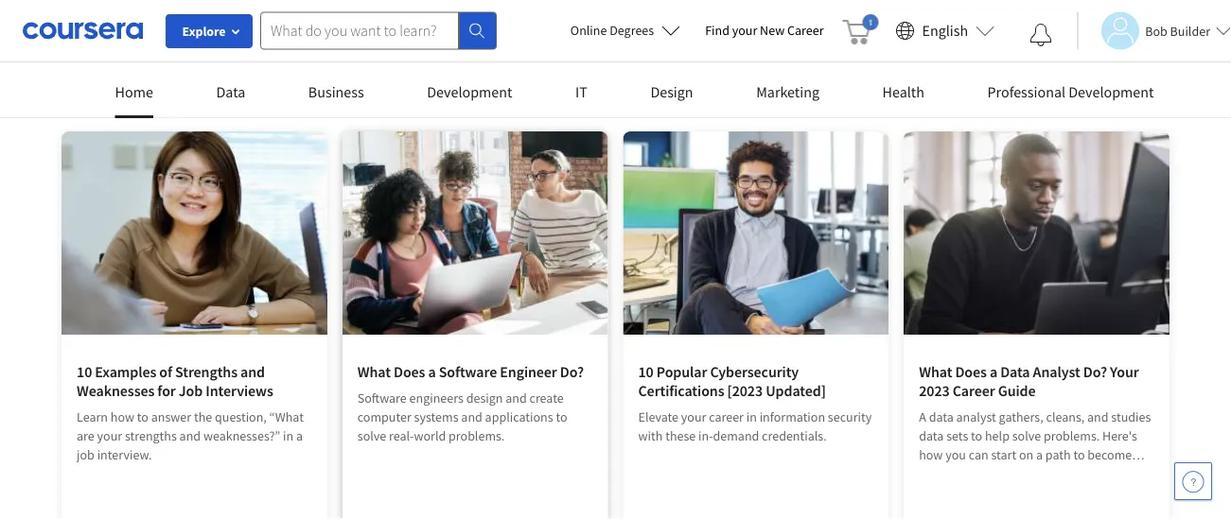 Task type: describe. For each thing, give the bounding box(es) containing it.
1 vertical spatial software
[[358, 390, 407, 407]]

10 popular cybersecurity certifications [2023 updated] elevate your career in information security with these in-demand credentials.
[[638, 362, 872, 445]]

question,
[[215, 409, 267, 426]]

in inside 10 popular cybersecurity certifications [2023 updated] elevate your career in information security with these in-demand credentials.
[[747, 409, 757, 426]]

a inside what does a software engineer do? software engineers design and create computer systems and applications to solve real-world problems.
[[428, 362, 436, 381]]

What do you want to learn? text field
[[260, 12, 459, 50]]

[featured image] a woman talks about her weaknesses during a job interview. image
[[62, 132, 327, 335]]

how inside what does a data analyst do? your 2023 career guide a data analyst gathers, cleans, and studies data sets to help solve problems. here's how you can start on a path to become one.
[[919, 447, 943, 464]]

design link
[[651, 82, 693, 115]]

explore button
[[166, 14, 253, 48]]

online degrees
[[571, 22, 654, 39]]

analyst
[[956, 409, 996, 426]]

in-
[[698, 428, 713, 445]]

business link
[[308, 82, 364, 115]]

online degrees button
[[555, 9, 696, 51]]

shopping cart: 1 item image
[[843, 14, 879, 44]]

english button
[[888, 0, 1002, 62]]

0 vertical spatial data
[[929, 409, 954, 426]]

it link
[[575, 82, 588, 115]]

design
[[466, 390, 503, 407]]

it
[[575, 82, 588, 101]]

one.
[[919, 466, 943, 483]]

home
[[115, 82, 153, 101]]

interview.
[[97, 447, 152, 464]]

professional development link
[[988, 82, 1154, 115]]

do? for analyst
[[1083, 362, 1107, 381]]

does for engineers
[[394, 362, 425, 381]]

home link
[[115, 82, 153, 118]]

find your new career link
[[696, 19, 833, 43]]

these
[[665, 428, 696, 445]]

on
[[1019, 447, 1034, 464]]

2023
[[919, 381, 950, 400]]

data inside what does a data analyst do? your 2023 career guide a data analyst gathers, cleans, and studies data sets to help solve problems. here's how you can start on a path to become one.
[[1001, 362, 1030, 381]]

your inside 10 examples of strengths and weaknesses for job interviews learn how to answer the question, "what are your strengths and weaknesses?" in a job interview.
[[97, 428, 122, 445]]

find
[[705, 22, 730, 39]]

what for what does a data analyst do? your 2023 career guide
[[919, 362, 952, 381]]

answer
[[151, 409, 191, 426]]

marketing link
[[756, 82, 820, 115]]

bob builder button
[[1077, 12, 1231, 50]]

analyst
[[1033, 362, 1080, 381]]

does for 2023
[[955, 362, 987, 381]]

english
[[922, 21, 968, 40]]

credentials.
[[762, 428, 827, 445]]

job
[[179, 381, 203, 400]]

how inside 10 examples of strengths and weaknesses for job interviews learn how to answer the question, "what are your strengths and weaknesses?" in a job interview.
[[111, 409, 134, 426]]

sets
[[947, 428, 968, 445]]

development link
[[427, 82, 512, 115]]

gathers,
[[999, 409, 1044, 426]]

systems
[[414, 409, 459, 426]]

what for what does a software engineer do?
[[358, 362, 391, 381]]

to inside 10 examples of strengths and weaknesses for job interviews learn how to answer the question, "what are your strengths and weaknesses?" in a job interview.
[[137, 409, 149, 426]]

show notifications image
[[1030, 24, 1053, 46]]

and down design
[[461, 409, 482, 426]]

business
[[308, 82, 364, 101]]

your
[[1110, 362, 1139, 381]]

10 examples of strengths and weaknesses for job interviews learn how to answer the question, "what are your strengths and weaknesses?" in a job interview.
[[77, 362, 304, 464]]

health
[[883, 82, 925, 101]]

information
[[760, 409, 825, 426]]

to down analyst
[[971, 428, 983, 445]]

job
[[77, 447, 94, 464]]

[featured image] three software engineers collaborate on a project at the office. image
[[342, 132, 608, 335]]

studies
[[1111, 409, 1151, 426]]

popular articles
[[62, 84, 189, 107]]

help
[[985, 428, 1010, 445]]

of
[[159, 362, 172, 381]]

a inside 10 examples of strengths and weaknesses for job interviews learn how to answer the question, "what are your strengths and weaknesses?" in a job interview.
[[296, 428, 303, 445]]

professional
[[988, 82, 1066, 101]]

the
[[194, 409, 212, 426]]

1 development from the left
[[427, 82, 512, 101]]

security
[[828, 409, 872, 426]]

a
[[919, 409, 926, 426]]

your inside 10 popular cybersecurity certifications [2023 updated] elevate your career in information security with these in-demand credentials.
[[681, 409, 706, 426]]



Task type: locate. For each thing, give the bounding box(es) containing it.
become
[[1088, 447, 1132, 464]]

engineer
[[500, 362, 557, 381]]

computer
[[358, 409, 411, 426]]

new
[[760, 22, 785, 39]]

popular
[[62, 84, 125, 107], [657, 362, 707, 381]]

[featured image] a person in a blue button-down and black cardigan holds a blue folder and sits at a desk with a laptop and two monitors. image
[[623, 132, 889, 335]]

1 horizontal spatial software
[[439, 362, 497, 381]]

data link
[[216, 82, 245, 115]]

0 vertical spatial popular
[[62, 84, 125, 107]]

1 horizontal spatial in
[[747, 409, 757, 426]]

1 horizontal spatial 10
[[638, 362, 654, 381]]

solve up on
[[1012, 428, 1041, 445]]

articles
[[129, 84, 189, 107]]

bob builder
[[1145, 22, 1210, 39]]

1 vertical spatial your
[[681, 409, 706, 426]]

builder
[[1170, 22, 1210, 39]]

2 solve from the left
[[1012, 428, 1041, 445]]

in inside 10 examples of strengths and weaknesses for job interviews learn how to answer the question, "what are your strengths and weaknesses?" in a job interview.
[[283, 428, 294, 445]]

career inside what does a data analyst do? your 2023 career guide a data analyst gathers, cleans, and studies data sets to help solve problems. here's how you can start on a path to become one.
[[953, 381, 995, 400]]

career
[[787, 22, 824, 39], [953, 381, 995, 400]]

learn
[[77, 409, 108, 426]]

data right a
[[929, 409, 954, 426]]

solve inside what does a software engineer do? software engineers design and create computer systems and applications to solve real-world problems.
[[358, 428, 386, 445]]

1 horizontal spatial career
[[953, 381, 995, 400]]

does inside what does a data analyst do? your 2023 career guide a data analyst gathers, cleans, and studies data sets to help solve problems. here's how you can start on a path to become one.
[[955, 362, 987, 381]]

problems. inside what does a data analyst do? your 2023 career guide a data analyst gathers, cleans, and studies data sets to help solve problems. here's how you can start on a path to become one.
[[1044, 428, 1100, 445]]

and right strengths
[[240, 362, 265, 381]]

solve down the computer
[[358, 428, 386, 445]]

data down explore popup button
[[216, 82, 245, 101]]

data left "analyst" at the right bottom of the page
[[1001, 362, 1030, 381]]

cleans,
[[1046, 409, 1085, 426]]

career up analyst
[[953, 381, 995, 400]]

0 vertical spatial how
[[111, 409, 134, 426]]

your up in-
[[681, 409, 706, 426]]

1 vertical spatial data
[[1001, 362, 1030, 381]]

find your new career
[[705, 22, 824, 39]]

start
[[991, 447, 1017, 464]]

for
[[157, 381, 176, 400]]

0 horizontal spatial what
[[358, 362, 391, 381]]

does
[[394, 362, 425, 381], [955, 362, 987, 381]]

1 vertical spatial career
[[953, 381, 995, 400]]

2 does from the left
[[955, 362, 987, 381]]

how down weaknesses
[[111, 409, 134, 426]]

1 what from the left
[[358, 362, 391, 381]]

what inside what does a data analyst do? your 2023 career guide a data analyst gathers, cleans, and studies data sets to help solve problems. here's how you can start on a path to become one.
[[919, 362, 952, 381]]

and
[[240, 362, 265, 381], [506, 390, 527, 407], [461, 409, 482, 426], [1087, 409, 1109, 426], [179, 428, 201, 445]]

problems. inside what does a software engineer do? software engineers design and create computer systems and applications to solve real-world problems.
[[449, 428, 505, 445]]

do? inside what does a software engineer do? software engineers design and create computer systems and applications to solve real-world problems.
[[560, 362, 584, 381]]

0 horizontal spatial career
[[787, 22, 824, 39]]

marketing
[[756, 82, 820, 101]]

1 horizontal spatial popular
[[657, 362, 707, 381]]

explore
[[182, 23, 226, 40]]

health link
[[883, 82, 925, 115]]

does right 2023
[[955, 362, 987, 381]]

10 up elevate
[[638, 362, 654, 381]]

what inside what does a software engineer do? software engineers design and create computer systems and applications to solve real-world problems.
[[358, 362, 391, 381]]

real-
[[389, 428, 414, 445]]

popular left articles
[[62, 84, 125, 107]]

solve inside what does a data analyst do? your 2023 career guide a data analyst gathers, cleans, and studies data sets to help solve problems. here's how you can start on a path to become one.
[[1012, 428, 1041, 445]]

how up 'one.'
[[919, 447, 943, 464]]

a up engineers at the bottom of the page
[[428, 362, 436, 381]]

do? inside what does a data analyst do? your 2023 career guide a data analyst gathers, cleans, and studies data sets to help solve problems. here's how you can start on a path to become one.
[[1083, 362, 1107, 381]]

to right path
[[1074, 447, 1085, 464]]

1 vertical spatial in
[[283, 428, 294, 445]]

2 development from the left
[[1069, 82, 1154, 101]]

degrees
[[610, 22, 654, 39]]

guide
[[998, 381, 1036, 400]]

1 vertical spatial how
[[919, 447, 943, 464]]

10 inside 10 examples of strengths and weaknesses for job interviews learn how to answer the question, "what are your strengths and weaknesses?" in a job interview.
[[77, 362, 92, 381]]

1 does from the left
[[394, 362, 425, 381]]

applications
[[485, 409, 553, 426]]

elevate
[[638, 409, 679, 426]]

10
[[77, 362, 92, 381], [638, 362, 654, 381]]

and inside what does a data analyst do? your 2023 career guide a data analyst gathers, cleans, and studies data sets to help solve problems. here's how you can start on a path to become one.
[[1087, 409, 1109, 426]]

a down "what
[[296, 428, 303, 445]]

software up design
[[439, 362, 497, 381]]

create
[[530, 390, 564, 407]]

2 problems. from the left
[[1044, 428, 1100, 445]]

can
[[969, 447, 989, 464]]

do? up create
[[560, 362, 584, 381]]

strengths
[[125, 428, 177, 445]]

10 left examples
[[77, 362, 92, 381]]

1 horizontal spatial solve
[[1012, 428, 1041, 445]]

in up demand
[[747, 409, 757, 426]]

0 vertical spatial in
[[747, 409, 757, 426]]

development inside the professional development link
[[1069, 82, 1154, 101]]

to up strengths in the left of the page
[[137, 409, 149, 426]]

0 horizontal spatial your
[[97, 428, 122, 445]]

in down "what
[[283, 428, 294, 445]]

10 inside 10 popular cybersecurity certifications [2023 updated] elevate your career in information security with these in-demand credentials.
[[638, 362, 654, 381]]

software up the computer
[[358, 390, 407, 407]]

career
[[709, 409, 744, 426]]

0 vertical spatial career
[[787, 22, 824, 39]]

1 vertical spatial popular
[[657, 362, 707, 381]]

2 10 from the left
[[638, 362, 654, 381]]

1 horizontal spatial how
[[919, 447, 943, 464]]

None search field
[[260, 12, 497, 50]]

problems. down cleans,
[[1044, 428, 1100, 445]]

0 horizontal spatial do?
[[560, 362, 584, 381]]

certifications
[[638, 381, 724, 400]]

coursera image
[[23, 15, 143, 46]]

what does a data analyst do? your 2023 career guide a data analyst gathers, cleans, and studies data sets to help solve problems. here's how you can start on a path to become one.
[[919, 362, 1151, 483]]

data
[[929, 409, 954, 426], [919, 428, 944, 445]]

2 what from the left
[[919, 362, 952, 381]]

help center image
[[1182, 470, 1205, 493]]

0 horizontal spatial development
[[427, 82, 512, 101]]

your
[[732, 22, 757, 39], [681, 409, 706, 426], [97, 428, 122, 445]]

interviews
[[206, 381, 273, 400]]

development
[[427, 82, 512, 101], [1069, 82, 1154, 101]]

1 solve from the left
[[358, 428, 386, 445]]

2 horizontal spatial your
[[732, 22, 757, 39]]

your right the find
[[732, 22, 757, 39]]

weaknesses
[[77, 381, 155, 400]]

1 10 from the left
[[77, 362, 92, 381]]

path
[[1046, 447, 1071, 464]]

strengths
[[175, 362, 238, 381]]

0 horizontal spatial software
[[358, 390, 407, 407]]

to down create
[[556, 409, 567, 426]]

2 do? from the left
[[1083, 362, 1107, 381]]

what does a software engineer do? software engineers design and create computer systems and applications to solve real-world problems.
[[358, 362, 584, 445]]

"what
[[269, 409, 304, 426]]

1 problems. from the left
[[449, 428, 505, 445]]

0 horizontal spatial how
[[111, 409, 134, 426]]

demand
[[713, 428, 759, 445]]

does inside what does a software engineer do? software engineers design and create computer systems and applications to solve real-world problems.
[[394, 362, 425, 381]]

to inside what does a software engineer do? software engineers design and create computer systems and applications to solve real-world problems.
[[556, 409, 567, 426]]

updated]
[[766, 381, 826, 400]]

here's
[[1103, 428, 1137, 445]]

does up engineers at the bottom of the page
[[394, 362, 425, 381]]

how
[[111, 409, 134, 426], [919, 447, 943, 464]]

[featured image] a data scientist works on a desktop computer in an office. image
[[904, 132, 1170, 335]]

a
[[428, 362, 436, 381], [990, 362, 998, 381], [296, 428, 303, 445], [1036, 447, 1043, 464]]

what up the computer
[[358, 362, 391, 381]]

weaknesses?"
[[203, 428, 280, 445]]

0 horizontal spatial does
[[394, 362, 425, 381]]

and up here's
[[1087, 409, 1109, 426]]

1 horizontal spatial do?
[[1083, 362, 1107, 381]]

are
[[77, 428, 94, 445]]

problems.
[[449, 428, 505, 445], [1044, 428, 1100, 445]]

1 do? from the left
[[560, 362, 584, 381]]

world
[[414, 428, 446, 445]]

to
[[137, 409, 149, 426], [556, 409, 567, 426], [971, 428, 983, 445], [1074, 447, 1085, 464]]

0 vertical spatial your
[[732, 22, 757, 39]]

do? for engineer
[[560, 362, 584, 381]]

0 horizontal spatial in
[[283, 428, 294, 445]]

what
[[358, 362, 391, 381], [919, 362, 952, 381]]

0 horizontal spatial solve
[[358, 428, 386, 445]]

0 horizontal spatial popular
[[62, 84, 125, 107]]

10 for 10 examples of strengths and weaknesses for job interviews
[[77, 362, 92, 381]]

career right new
[[787, 22, 824, 39]]

1 vertical spatial data
[[919, 428, 944, 445]]

solve
[[358, 428, 386, 445], [1012, 428, 1041, 445]]

examples
[[95, 362, 156, 381]]

bob
[[1145, 22, 1168, 39]]

a left guide
[[990, 362, 998, 381]]

with
[[638, 428, 663, 445]]

do? left your
[[1083, 362, 1107, 381]]

design
[[651, 82, 693, 101]]

2 vertical spatial your
[[97, 428, 122, 445]]

data down a
[[919, 428, 944, 445]]

popular inside 10 popular cybersecurity certifications [2023 updated] elevate your career in information security with these in-demand credentials.
[[657, 362, 707, 381]]

professional development
[[988, 82, 1154, 101]]

cybersecurity
[[710, 362, 799, 381]]

1 horizontal spatial what
[[919, 362, 952, 381]]

online
[[571, 22, 607, 39]]

your up interview.
[[97, 428, 122, 445]]

you
[[946, 447, 966, 464]]

what up a
[[919, 362, 952, 381]]

software
[[439, 362, 497, 381], [358, 390, 407, 407]]

engineers
[[409, 390, 464, 407]]

0 horizontal spatial 10
[[77, 362, 92, 381]]

in
[[747, 409, 757, 426], [283, 428, 294, 445]]

10 for 10 popular cybersecurity certifications [2023 updated]
[[638, 362, 654, 381]]

0 horizontal spatial problems.
[[449, 428, 505, 445]]

1 horizontal spatial development
[[1069, 82, 1154, 101]]

1 horizontal spatial problems.
[[1044, 428, 1100, 445]]

1 horizontal spatial data
[[1001, 362, 1030, 381]]

0 vertical spatial software
[[439, 362, 497, 381]]

popular up elevate
[[657, 362, 707, 381]]

problems. down design
[[449, 428, 505, 445]]

a right on
[[1036, 447, 1043, 464]]

and down the
[[179, 428, 201, 445]]

0 horizontal spatial data
[[216, 82, 245, 101]]

0 vertical spatial data
[[216, 82, 245, 101]]

[2023
[[727, 381, 763, 400]]

1 horizontal spatial your
[[681, 409, 706, 426]]

and up applications
[[506, 390, 527, 407]]

1 horizontal spatial does
[[955, 362, 987, 381]]



Task type: vqa. For each thing, say whether or not it's contained in the screenshot.
the bottommost the 1 discussion prompt
no



